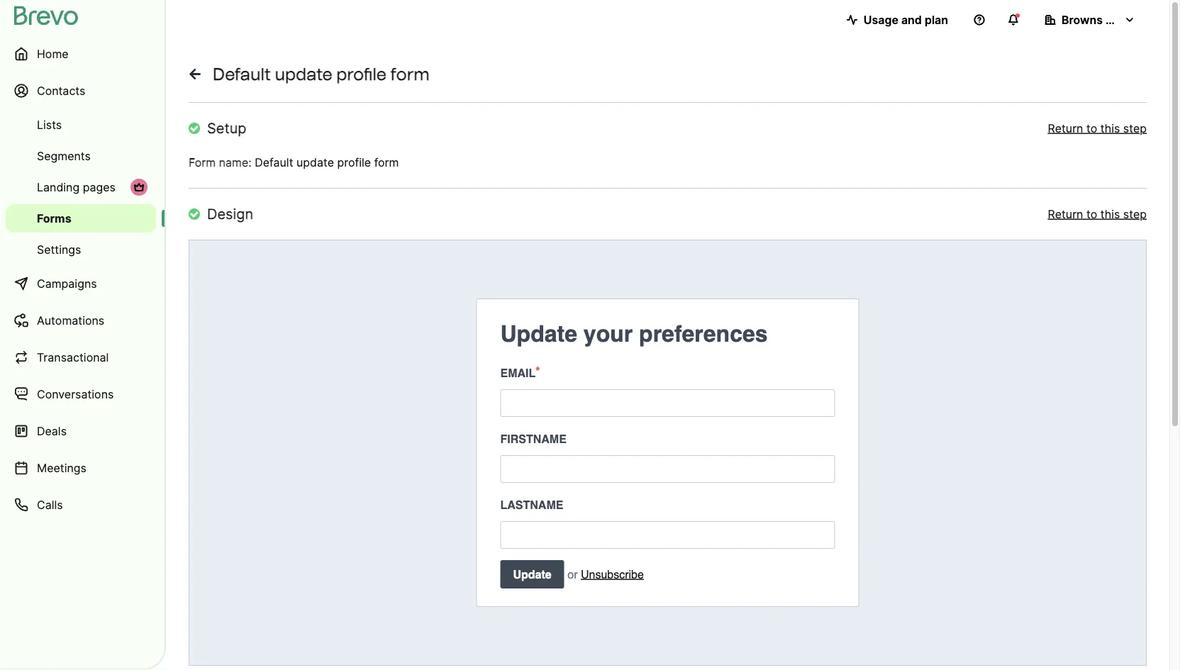 Task type: describe. For each thing, give the bounding box(es) containing it.
:
[[248, 155, 252, 169]]

return to this step button for design
[[1048, 206, 1147, 223]]

preferences
[[639, 321, 768, 347]]

browns enterprise
[[1062, 13, 1162, 27]]

return for setup
[[1048, 121, 1083, 135]]

transactional
[[37, 350, 109, 364]]

home
[[37, 47, 69, 61]]

1 vertical spatial form
[[374, 155, 399, 169]]

automations link
[[6, 304, 156, 338]]

update your preferences
[[500, 321, 768, 347]]

or unsubscribe
[[568, 568, 644, 581]]

transactional link
[[6, 340, 156, 375]]

deals link
[[6, 414, 156, 448]]

update for update your preferences
[[500, 321, 577, 347]]

update for update
[[513, 568, 552, 581]]

contacts link
[[6, 74, 156, 108]]

default update profile form
[[213, 63, 430, 84]]

segments
[[37, 149, 91, 163]]

0 vertical spatial default
[[213, 63, 271, 84]]

1 vertical spatial default
[[255, 155, 293, 169]]

conversations
[[37, 387, 114, 401]]

design
[[207, 205, 253, 223]]

usage and plan button
[[835, 6, 960, 34]]

step for setup
[[1123, 121, 1147, 135]]

forms
[[37, 211, 71, 225]]

browns enterprise button
[[1033, 6, 1162, 34]]

to for design
[[1087, 207, 1097, 221]]

landing pages link
[[6, 173, 156, 201]]

home link
[[6, 37, 156, 71]]

settings
[[37, 243, 81, 256]]

this for setup
[[1101, 121, 1120, 135]]

lists
[[37, 118, 62, 132]]

form name : default update profile form
[[189, 155, 399, 169]]

automations
[[37, 314, 104, 327]]

meetings link
[[6, 451, 156, 485]]

to for setup
[[1087, 121, 1097, 135]]

1 vertical spatial update
[[296, 155, 334, 169]]



Task type: vqa. For each thing, say whether or not it's contained in the screenshot.
Home link
yes



Task type: locate. For each thing, give the bounding box(es) containing it.
1 return to this step from the top
[[1048, 121, 1147, 135]]

1 return from the top
[[1048, 121, 1083, 135]]

plan
[[925, 13, 948, 27]]

return image left design
[[189, 209, 200, 220]]

0 vertical spatial return to this step button
[[1048, 120, 1147, 137]]

landing pages
[[37, 180, 116, 194]]

0 vertical spatial return to this step
[[1048, 121, 1147, 135]]

return image for design
[[189, 209, 200, 220]]

return image
[[189, 123, 200, 134], [189, 209, 200, 220]]

firstname
[[500, 432, 567, 445]]

1 vertical spatial this
[[1101, 207, 1120, 221]]

return
[[1048, 121, 1083, 135], [1048, 207, 1083, 221]]

2 return to this step button from the top
[[1048, 206, 1147, 223]]

or
[[568, 568, 578, 581]]

campaigns link
[[6, 267, 156, 301]]

pages
[[83, 180, 116, 194]]

setup
[[207, 120, 246, 137]]

0 vertical spatial profile
[[336, 63, 387, 84]]

form
[[189, 155, 216, 169]]

0 vertical spatial return image
[[189, 123, 200, 134]]

form
[[390, 63, 430, 84], [374, 155, 399, 169]]

deals
[[37, 424, 67, 438]]

1 vertical spatial update
[[513, 568, 552, 581]]

None text field
[[500, 389, 835, 417]]

0 vertical spatial this
[[1101, 121, 1120, 135]]

1 step from the top
[[1123, 121, 1147, 135]]

2 return to this step from the top
[[1048, 207, 1147, 221]]

2 this from the top
[[1101, 207, 1120, 221]]

calls
[[37, 498, 63, 512]]

email
[[500, 366, 536, 379]]

return to this step button for setup
[[1048, 120, 1147, 137]]

2 to from the top
[[1087, 207, 1097, 221]]

return to this step for setup
[[1048, 121, 1147, 135]]

lists link
[[6, 111, 156, 139]]

update
[[275, 63, 332, 84], [296, 155, 334, 169]]

1 to from the top
[[1087, 121, 1097, 135]]

1 this from the top
[[1101, 121, 1120, 135]]

1 vertical spatial return
[[1048, 207, 1083, 221]]

and
[[901, 13, 922, 27]]

0 vertical spatial return
[[1048, 121, 1083, 135]]

2 return from the top
[[1048, 207, 1083, 221]]

return to this step for design
[[1048, 207, 1147, 221]]

return to this step
[[1048, 121, 1147, 135], [1048, 207, 1147, 221]]

step
[[1123, 121, 1147, 135], [1123, 207, 1147, 221]]

update
[[500, 321, 577, 347], [513, 568, 552, 581]]

1 vertical spatial return to this step button
[[1048, 206, 1147, 223]]

1 vertical spatial step
[[1123, 207, 1147, 221]]

name
[[219, 155, 248, 169]]

0 vertical spatial to
[[1087, 121, 1097, 135]]

0 vertical spatial form
[[390, 63, 430, 84]]

left___rvooi image
[[133, 182, 145, 193]]

lastname
[[500, 498, 563, 511]]

campaigns
[[37, 277, 97, 290]]

2 return image from the top
[[189, 209, 200, 220]]

return image for setup
[[189, 123, 200, 134]]

usage and plan
[[864, 13, 948, 27]]

forms link
[[6, 204, 156, 233]]

default up the setup
[[213, 63, 271, 84]]

settings link
[[6, 235, 156, 264]]

step for design
[[1123, 207, 1147, 221]]

update left or
[[513, 568, 552, 581]]

profile
[[336, 63, 387, 84], [337, 155, 371, 169]]

unsubscribe
[[581, 568, 644, 581]]

to
[[1087, 121, 1097, 135], [1087, 207, 1097, 221]]

browns
[[1062, 13, 1103, 27]]

conversations link
[[6, 377, 156, 411]]

landing
[[37, 180, 80, 194]]

1 vertical spatial profile
[[337, 155, 371, 169]]

0 vertical spatial step
[[1123, 121, 1147, 135]]

this
[[1101, 121, 1120, 135], [1101, 207, 1120, 221]]

return for design
[[1048, 207, 1083, 221]]

default right ':'
[[255, 155, 293, 169]]

0 vertical spatial update
[[500, 321, 577, 347]]

1 return to this step button from the top
[[1048, 120, 1147, 137]]

1 vertical spatial return to this step
[[1048, 207, 1147, 221]]

usage
[[864, 13, 899, 27]]

2 step from the top
[[1123, 207, 1147, 221]]

return to this step button
[[1048, 120, 1147, 137], [1048, 206, 1147, 223]]

segments link
[[6, 142, 156, 170]]

update up email
[[500, 321, 577, 347]]

1 vertical spatial to
[[1087, 207, 1097, 221]]

your
[[584, 321, 633, 347]]

calls link
[[6, 488, 156, 522]]

0 vertical spatial update
[[275, 63, 332, 84]]

enterprise
[[1106, 13, 1162, 27]]

None text field
[[500, 455, 835, 483], [500, 521, 835, 549], [500, 455, 835, 483], [500, 521, 835, 549]]

meetings
[[37, 461, 87, 475]]

1 vertical spatial return image
[[189, 209, 200, 220]]

return image left the setup
[[189, 123, 200, 134]]

this for design
[[1101, 207, 1120, 221]]

contacts
[[37, 84, 85, 98]]

1 return image from the top
[[189, 123, 200, 134]]

default
[[213, 63, 271, 84], [255, 155, 293, 169]]



